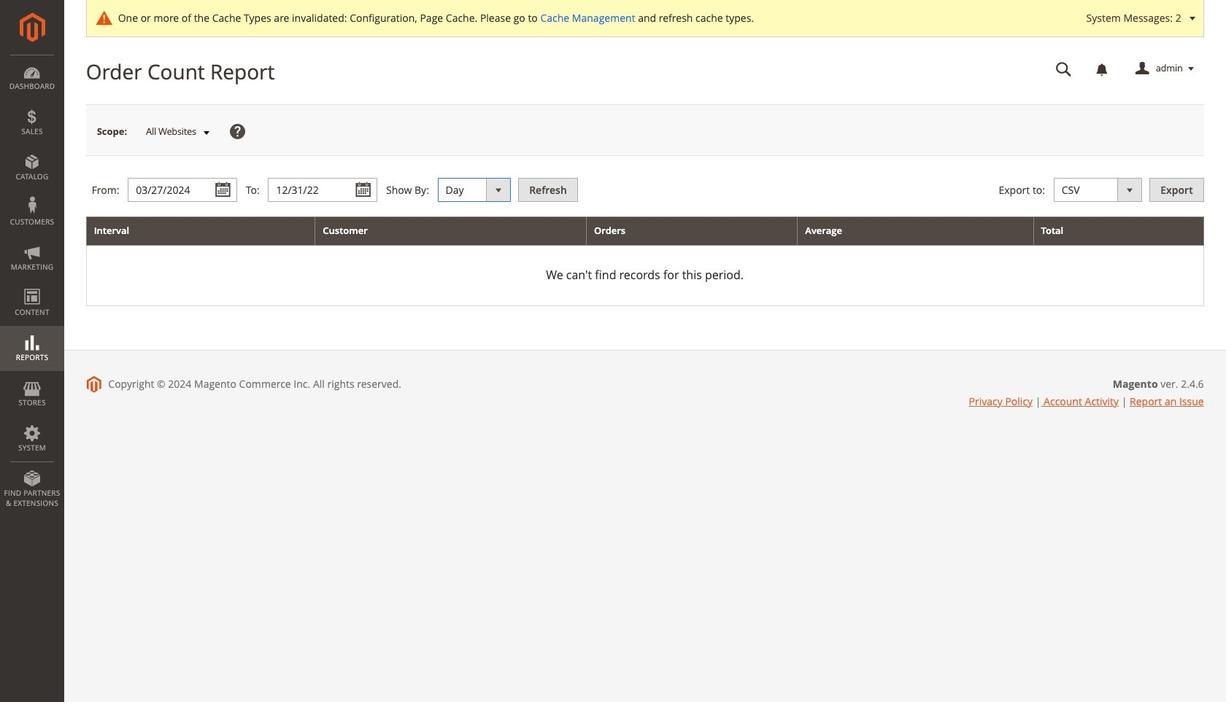 Task type: locate. For each thing, give the bounding box(es) containing it.
magento admin panel image
[[19, 12, 45, 42]]

None text field
[[128, 178, 237, 202]]

None text field
[[268, 178, 378, 202]]

menu bar
[[0, 55, 64, 516]]



